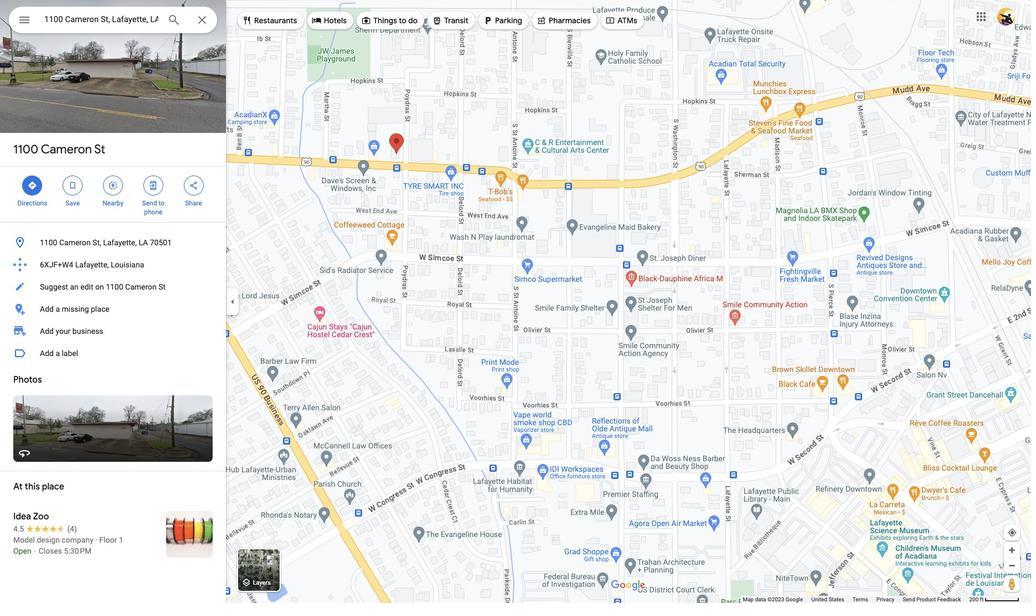 Task type: describe. For each thing, give the bounding box(es) containing it.
transit
[[444, 16, 469, 25]]

map
[[743, 597, 754, 603]]

1 vertical spatial lafayette,
[[75, 260, 109, 269]]

zoo
[[33, 511, 49, 522]]

terms button
[[853, 596, 869, 603]]

label
[[62, 349, 78, 358]]

united states
[[812, 597, 845, 603]]

2 vertical spatial 1100
[[106, 283, 123, 291]]

add a missing place button
[[0, 298, 226, 320]]

hotels
[[324, 16, 347, 25]]

add a label button
[[0, 342, 226, 365]]

0 vertical spatial lafayette,
[[103, 238, 137, 247]]

send for send to phone
[[142, 199, 157, 207]]

open
[[13, 547, 31, 556]]

idea zoo
[[13, 511, 49, 522]]

parking
[[495, 16, 522, 25]]

·
[[95, 536, 97, 545]]

data
[[755, 597, 766, 603]]

show your location image
[[1008, 528, 1018, 538]]

share
[[185, 199, 202, 207]]

1100 for 1100 cameron st
[[13, 142, 38, 157]]

edit
[[80, 283, 93, 291]]

6xjf+w4 lafayette, louisiana
[[40, 260, 144, 269]]

1100 cameron st
[[13, 142, 105, 157]]

ft
[[980, 597, 984, 603]]

200 ft
[[970, 597, 984, 603]]

zoom out image
[[1008, 562, 1017, 570]]

directions
[[17, 199, 47, 207]]

add a label
[[40, 349, 78, 358]]

model design company · floor 1 open ⋅ closes 5:30 pm
[[13, 536, 123, 556]]


[[605, 14, 615, 27]]

place inside button
[[91, 305, 109, 314]]

6xjf+w4 lafayette, louisiana button
[[0, 254, 226, 276]]

actions for 1100 cameron st region
[[0, 167, 226, 222]]

google
[[786, 597, 803, 603]]

at
[[13, 481, 23, 493]]


[[361, 14, 371, 27]]

1100 Cameron St, Lafayette, LA 70501 field
[[9, 7, 217, 33]]

cameron inside suggest an edit on 1100 cameron st button
[[125, 283, 157, 291]]

collapse side panel image
[[227, 296, 239, 308]]


[[18, 12, 31, 28]]

1100 cameron st main content
[[0, 0, 226, 603]]

to inside the  things to do
[[399, 16, 407, 25]]

louisiana
[[111, 260, 144, 269]]

floor
[[99, 536, 117, 545]]

add for add your business
[[40, 327, 54, 336]]

send for send product feedback
[[903, 597, 916, 603]]

nearby
[[103, 199, 123, 207]]

70501
[[150, 238, 172, 247]]

suggest
[[40, 283, 68, 291]]


[[148, 179, 158, 192]]

(4)
[[67, 525, 77, 534]]

 restaurants
[[242, 14, 297, 27]]

1 vertical spatial place
[[42, 481, 64, 493]]

send product feedback button
[[903, 596, 961, 603]]

st,
[[93, 238, 101, 247]]

business
[[72, 327, 103, 336]]

save
[[66, 199, 80, 207]]

add your business link
[[0, 320, 226, 342]]

none field inside 1100 cameron st, lafayette, la 70501 field
[[44, 13, 158, 26]]

5:30 pm
[[64, 547, 92, 556]]

a for missing
[[56, 305, 60, 314]]

 parking
[[483, 14, 522, 27]]


[[108, 179, 118, 192]]

0 horizontal spatial st
[[94, 142, 105, 157]]

privacy
[[877, 597, 895, 603]]


[[27, 179, 37, 192]]

google maps element
[[0, 0, 1032, 603]]

google account: ben nelson  
(ben.nelson1980@gmail.com) image
[[998, 8, 1015, 25]]

6xjf+w4
[[40, 260, 73, 269]]

 transit
[[432, 14, 469, 27]]

add your business
[[40, 327, 103, 336]]

⋅
[[33, 547, 37, 556]]

200
[[970, 597, 979, 603]]



Task type: locate. For each thing, give the bounding box(es) containing it.
your
[[56, 327, 71, 336]]

to up phone
[[159, 199, 165, 207]]

company
[[62, 536, 93, 545]]

on
[[95, 283, 104, 291]]

1 add from the top
[[40, 305, 54, 314]]

send left product
[[903, 597, 916, 603]]

0 vertical spatial place
[[91, 305, 109, 314]]

send
[[142, 199, 157, 207], [903, 597, 916, 603]]


[[242, 14, 252, 27]]

closes
[[39, 547, 62, 556]]

send product feedback
[[903, 597, 961, 603]]

1 vertical spatial st
[[159, 283, 166, 291]]

0 vertical spatial st
[[94, 142, 105, 157]]


[[537, 14, 547, 27]]

1100
[[13, 142, 38, 157], [40, 238, 57, 247], [106, 283, 123, 291]]

cameron inside 1100 cameron st, lafayette, la 70501 button
[[59, 238, 91, 247]]

1 horizontal spatial to
[[399, 16, 407, 25]]

st up actions for 1100 cameron st region
[[94, 142, 105, 157]]

 hotels
[[312, 14, 347, 27]]

united
[[812, 597, 828, 603]]

1 vertical spatial send
[[903, 597, 916, 603]]

1
[[119, 536, 123, 545]]

suggest an edit on 1100 cameron st button
[[0, 276, 226, 298]]

idea
[[13, 511, 31, 522]]

1 a from the top
[[56, 305, 60, 314]]

send to phone
[[142, 199, 165, 216]]

4.5 stars 4 reviews image
[[13, 524, 77, 535]]

united states button
[[812, 596, 845, 603]]

0 vertical spatial a
[[56, 305, 60, 314]]

cameron for st
[[41, 142, 92, 157]]

2 vertical spatial cameron
[[125, 283, 157, 291]]


[[483, 14, 493, 27]]

missing
[[62, 305, 89, 314]]

1100 cameron st, lafayette, la 70501
[[40, 238, 172, 247]]

None field
[[44, 13, 158, 26]]

add a missing place
[[40, 305, 109, 314]]

0 horizontal spatial place
[[42, 481, 64, 493]]

place
[[91, 305, 109, 314], [42, 481, 64, 493]]

200 ft button
[[970, 597, 1020, 603]]

add for add a missing place
[[40, 305, 54, 314]]

footer
[[743, 596, 970, 603]]

2 vertical spatial add
[[40, 349, 54, 358]]

do
[[408, 16, 418, 25]]

add
[[40, 305, 54, 314], [40, 327, 54, 336], [40, 349, 54, 358]]

1100 for 1100 cameron st, lafayette, la 70501
[[40, 238, 57, 247]]

map data ©2023 google
[[743, 597, 803, 603]]

cameron
[[41, 142, 92, 157], [59, 238, 91, 247], [125, 283, 157, 291]]

©2023
[[768, 597, 785, 603]]

add down suggest
[[40, 305, 54, 314]]

 things to do
[[361, 14, 418, 27]]

1 horizontal spatial 1100
[[40, 238, 57, 247]]

suggest an edit on 1100 cameron st
[[40, 283, 166, 291]]

place right the this
[[42, 481, 64, 493]]

1 vertical spatial to
[[159, 199, 165, 207]]

cameron down 'louisiana'
[[125, 283, 157, 291]]

1 horizontal spatial send
[[903, 597, 916, 603]]

photos
[[13, 375, 42, 386]]

zoom in image
[[1008, 546, 1017, 555]]

feedback
[[938, 597, 961, 603]]

st inside suggest an edit on 1100 cameron st button
[[159, 283, 166, 291]]

cameron left st,
[[59, 238, 91, 247]]

layers
[[253, 580, 271, 587]]

add left label
[[40, 349, 54, 358]]

send inside send to phone
[[142, 199, 157, 207]]

2 a from the top
[[56, 349, 60, 358]]

pharmacies
[[549, 16, 591, 25]]

4.5
[[13, 525, 24, 534]]

2 add from the top
[[40, 327, 54, 336]]

1 vertical spatial 1100
[[40, 238, 57, 247]]

1 vertical spatial add
[[40, 327, 54, 336]]

a left missing
[[56, 305, 60, 314]]

st down 70501
[[159, 283, 166, 291]]

to inside send to phone
[[159, 199, 165, 207]]

footer inside google maps element
[[743, 596, 970, 603]]

1 horizontal spatial place
[[91, 305, 109, 314]]

0 vertical spatial add
[[40, 305, 54, 314]]

0 horizontal spatial send
[[142, 199, 157, 207]]


[[68, 179, 78, 192]]

1100 up 
[[13, 142, 38, 157]]

send inside button
[[903, 597, 916, 603]]

 atms
[[605, 14, 638, 27]]

restaurants
[[254, 16, 297, 25]]

0 horizontal spatial to
[[159, 199, 165, 207]]

this
[[25, 481, 40, 493]]

lafayette, down st,
[[75, 260, 109, 269]]

0 horizontal spatial 1100
[[13, 142, 38, 157]]

an
[[70, 283, 79, 291]]

1100 up the 6xjf+w4
[[40, 238, 57, 247]]

 search field
[[9, 7, 217, 35]]

st
[[94, 142, 105, 157], [159, 283, 166, 291]]

1 horizontal spatial st
[[159, 283, 166, 291]]

phone
[[144, 208, 163, 216]]

send up phone
[[142, 199, 157, 207]]

at this place
[[13, 481, 64, 493]]


[[432, 14, 442, 27]]

1 vertical spatial a
[[56, 349, 60, 358]]

cameron up the 
[[41, 142, 92, 157]]

a for label
[[56, 349, 60, 358]]

place down on
[[91, 305, 109, 314]]

1100 cameron st, lafayette, la 70501 button
[[0, 232, 226, 254]]


[[312, 14, 322, 27]]

3 add from the top
[[40, 349, 54, 358]]

 pharmacies
[[537, 14, 591, 27]]

atms
[[618, 16, 638, 25]]

lafayette, right st,
[[103, 238, 137, 247]]

1100 right on
[[106, 283, 123, 291]]

a left label
[[56, 349, 60, 358]]

0 vertical spatial 1100
[[13, 142, 38, 157]]

terms
[[853, 597, 869, 603]]

product
[[917, 597, 936, 603]]

show street view coverage image
[[1004, 576, 1020, 592]]

0 vertical spatial send
[[142, 199, 157, 207]]

0 vertical spatial cameron
[[41, 142, 92, 157]]

add left your
[[40, 327, 54, 336]]

states
[[829, 597, 845, 603]]

to left the do
[[399, 16, 407, 25]]

1 vertical spatial cameron
[[59, 238, 91, 247]]

design
[[37, 536, 60, 545]]

la
[[139, 238, 148, 247]]

cameron for st,
[[59, 238, 91, 247]]

 button
[[9, 7, 40, 35]]

footer containing map data ©2023 google
[[743, 596, 970, 603]]

model
[[13, 536, 35, 545]]

2 horizontal spatial 1100
[[106, 283, 123, 291]]

lafayette,
[[103, 238, 137, 247], [75, 260, 109, 269]]

add for add a label
[[40, 349, 54, 358]]

things
[[373, 16, 397, 25]]

0 vertical spatial to
[[399, 16, 407, 25]]


[[189, 179, 199, 192]]



Task type: vqa. For each thing, say whether or not it's contained in the screenshot.
Choose starting point, or click on the map... in the left top of the page
no



